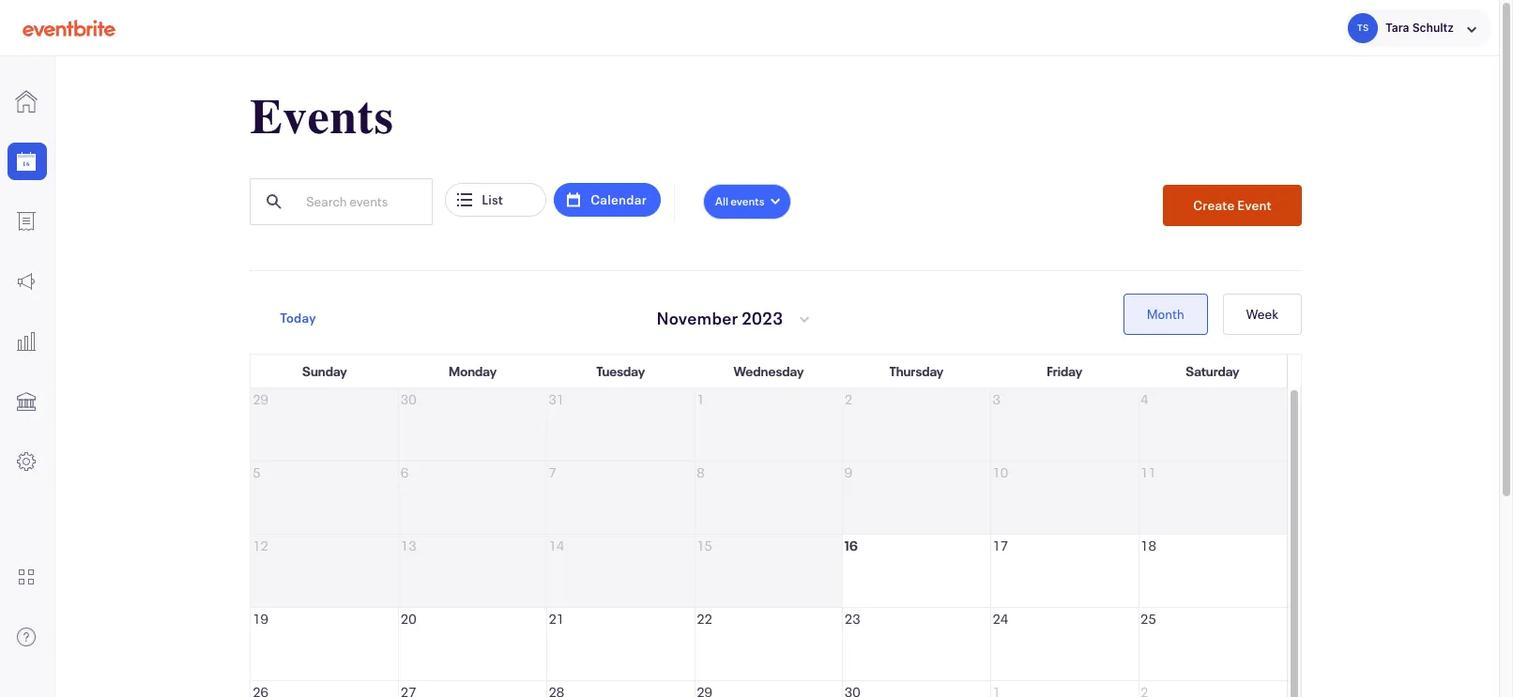 Task type: describe. For each thing, give the bounding box(es) containing it.
list button
[[445, 183, 547, 217]]

8
[[697, 464, 705, 482]]

9
[[845, 464, 853, 482]]

all events menu bar
[[704, 184, 792, 227]]

20
[[401, 610, 417, 628]]

19
[[253, 610, 269, 628]]

events
[[250, 89, 394, 146]]

schultz
[[1413, 20, 1455, 34]]

tara schultz
[[1386, 20, 1455, 34]]

all events
[[716, 194, 765, 209]]

Search events text field
[[293, 180, 431, 224]]

15
[[697, 537, 713, 555]]

event
[[1238, 196, 1272, 214]]

30
[[401, 391, 417, 409]]

create event link
[[1164, 185, 1302, 226]]

Reporting text field
[[0, 323, 54, 361]]

2023
[[742, 307, 783, 330]]

tara
[[1386, 20, 1410, 34]]

14
[[549, 537, 565, 555]]

Finance text field
[[0, 383, 54, 421]]

today button
[[250, 298, 346, 339]]

monday
[[449, 363, 497, 380]]

13
[[401, 537, 417, 555]]

12
[[253, 537, 269, 555]]

Orders text field
[[0, 203, 54, 240]]

month
[[1147, 305, 1185, 323]]

display default image for "home" text box
[[15, 90, 38, 113]]

22
[[697, 610, 713, 628]]

display default image for help center text box
[[15, 626, 38, 649]]

option group containing month
[[1124, 294, 1302, 335]]

Help Center text field
[[0, 619, 54, 656]]

all
[[716, 194, 729, 209]]

wednesday
[[734, 363, 804, 380]]

display default image for finance text field
[[15, 391, 38, 413]]

events
[[731, 194, 765, 209]]

Marketing text field
[[0, 263, 54, 301]]

friday
[[1047, 363, 1083, 380]]

list
[[482, 191, 503, 208]]

10
[[993, 464, 1009, 482]]

saturday
[[1186, 363, 1240, 380]]

display default image for org settings 'text box'
[[15, 451, 38, 473]]

1
[[697, 391, 705, 409]]



Task type: locate. For each thing, give the bounding box(es) containing it.
16
[[845, 537, 858, 555]]

Apps text field
[[0, 559, 54, 596]]

18
[[1141, 537, 1157, 555]]

today
[[280, 309, 316, 326]]

display default image up reporting text box
[[15, 270, 38, 293]]

eventbrite image
[[23, 18, 116, 37]]

17
[[993, 537, 1009, 555]]

3
[[993, 391, 1001, 409]]

thursday
[[890, 363, 944, 380]]

sunday
[[303, 363, 347, 380]]

display default image inside reporting text box
[[15, 331, 38, 353]]

7
[[549, 464, 557, 482]]

5
[[253, 464, 261, 482]]

2
[[845, 391, 853, 409]]

11
[[1141, 464, 1157, 482]]

display default image inside org settings 'text box'
[[15, 451, 38, 473]]

6 display default image from the top
[[15, 626, 38, 649]]

display default image down "apps" text box
[[15, 626, 38, 649]]

display default image for the marketing text field
[[15, 270, 38, 293]]

display default image
[[15, 210, 38, 233], [15, 270, 38, 293]]

Org Settings text field
[[0, 443, 54, 481]]

display default image down "display active" icon at the left
[[15, 210, 38, 233]]

4
[[1141, 391, 1149, 409]]

display default image for "apps" text box
[[15, 566, 38, 589]]

4 display default image from the top
[[15, 451, 38, 473]]

display default image inside help center text box
[[15, 626, 38, 649]]

november
[[657, 307, 739, 330]]

Events text field
[[0, 143, 54, 180]]

display default image down finance text field
[[15, 451, 38, 473]]

23
[[845, 610, 861, 628]]

0 vertical spatial display default image
[[15, 210, 38, 233]]

5 display default image from the top
[[15, 566, 38, 589]]

tuesday
[[597, 363, 645, 380]]

display default image inside "apps" text box
[[15, 566, 38, 589]]

display default image up "display active" icon at the left
[[15, 90, 38, 113]]

21
[[549, 610, 565, 628]]

display default image for reporting text box
[[15, 331, 38, 353]]

display default image for the orders 'text box'
[[15, 210, 38, 233]]

2 display default image from the top
[[15, 270, 38, 293]]

6
[[401, 464, 409, 482]]

display default image inside finance text field
[[15, 391, 38, 413]]

create
[[1194, 196, 1235, 214]]

option group
[[1124, 294, 1302, 335]]

25
[[1141, 610, 1157, 628]]

1 vertical spatial display default image
[[15, 270, 38, 293]]

tara schultz menu bar
[[1322, 0, 1500, 56]]

31
[[549, 391, 565, 409]]

3 display default image from the top
[[15, 391, 38, 413]]

1 display default image from the top
[[15, 90, 38, 113]]

Home text field
[[0, 83, 54, 120]]

1 display default image from the top
[[15, 210, 38, 233]]

display default image inside the marketing text field
[[15, 270, 38, 293]]

display default image up help center text box
[[15, 566, 38, 589]]

display active image
[[15, 150, 38, 173]]

display default image down the marketing text field
[[15, 331, 38, 353]]

24
[[993, 610, 1009, 628]]

display default image inside "home" text box
[[15, 90, 38, 113]]

29
[[253, 391, 269, 409]]

week
[[1247, 305, 1279, 323]]

november 2023 link
[[638, 292, 832, 345]]

november 2023
[[657, 307, 783, 330]]

create event
[[1194, 196, 1272, 214]]

display default image up org settings 'text box'
[[15, 391, 38, 413]]

all events link
[[704, 184, 792, 220]]

display default image inside the orders 'text box'
[[15, 210, 38, 233]]

display default image
[[15, 90, 38, 113], [15, 331, 38, 353], [15, 391, 38, 413], [15, 451, 38, 473], [15, 566, 38, 589], [15, 626, 38, 649]]

2 display default image from the top
[[15, 331, 38, 353]]



Task type: vqa. For each thing, say whether or not it's contained in the screenshot.
refund policy on the left bottom
no



